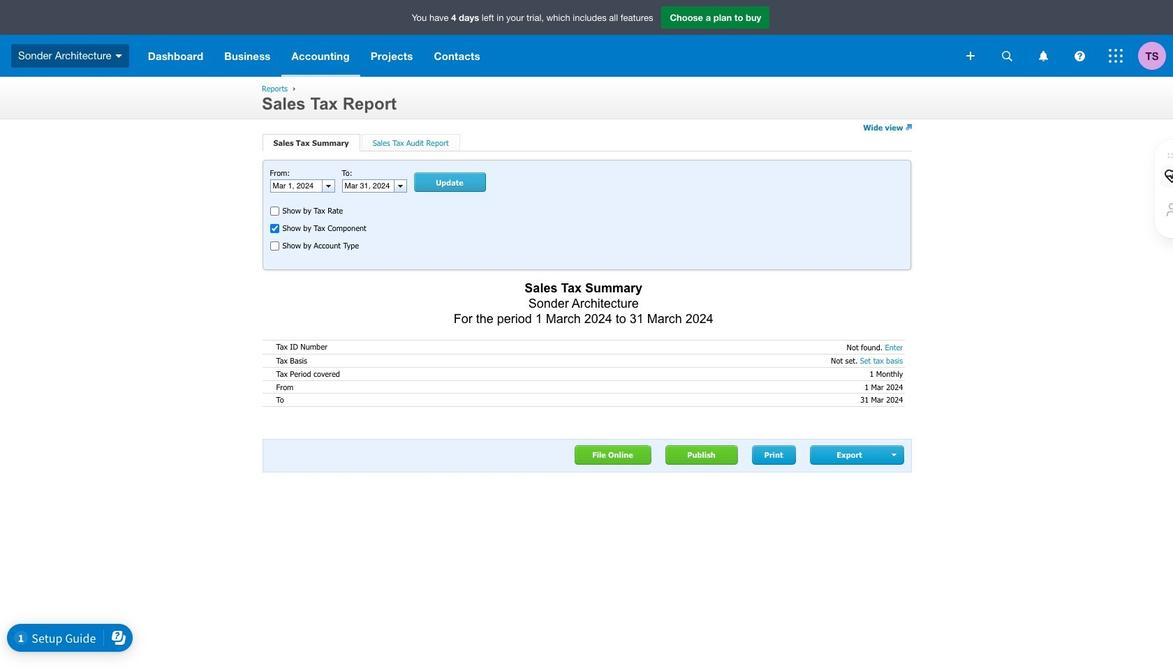 Task type: locate. For each thing, give the bounding box(es) containing it.
banner
[[0, 0, 1173, 77]]

None text field
[[271, 180, 322, 192]]

None checkbox
[[270, 207, 279, 216], [270, 242, 279, 251], [270, 207, 279, 216], [270, 242, 279, 251]]

None checkbox
[[270, 224, 279, 233]]

None text field
[[343, 180, 394, 192]]

svg image
[[1039, 51, 1048, 61]]

export options... image
[[892, 454, 898, 457]]

svg image
[[1109, 49, 1123, 63], [1002, 51, 1012, 61], [1075, 51, 1085, 61], [967, 52, 975, 60], [115, 54, 122, 58]]



Task type: vqa. For each thing, say whether or not it's contained in the screenshot.
svg icon
yes



